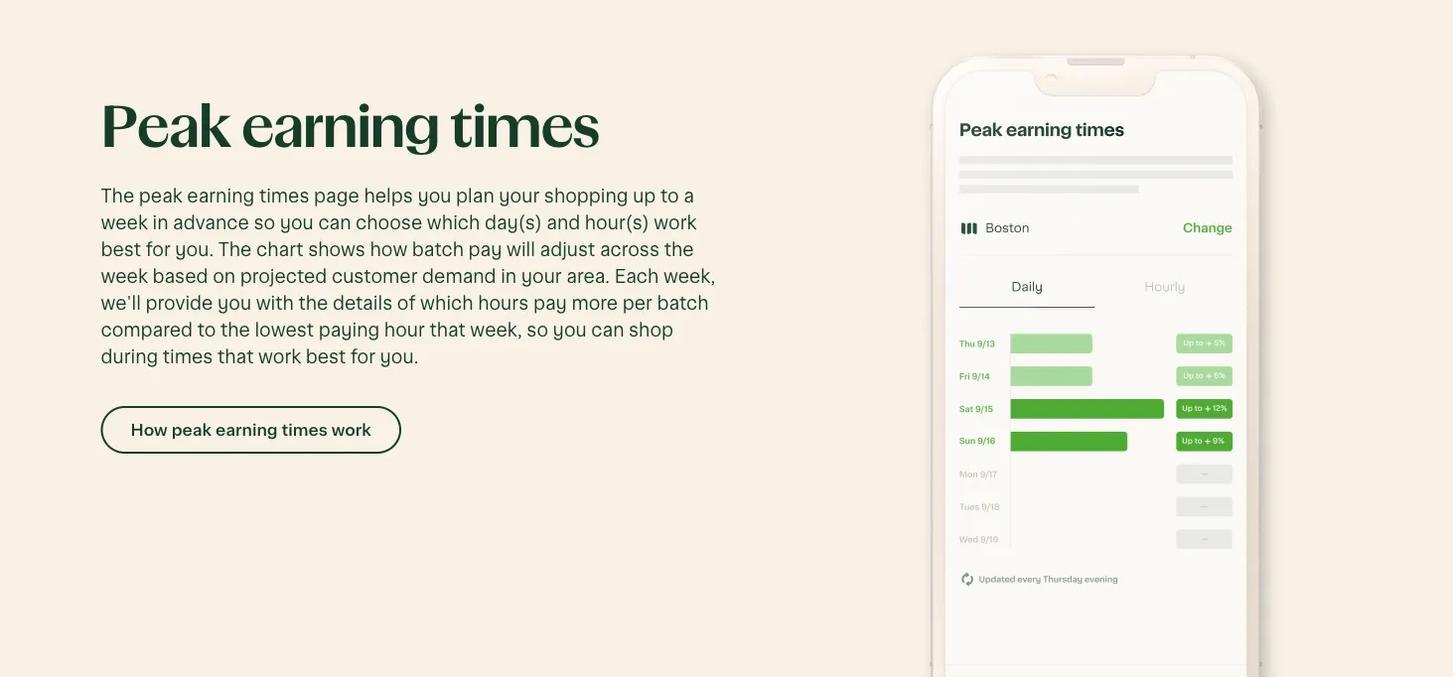 Task type: describe. For each thing, give the bounding box(es) containing it.
1 horizontal spatial so
[[527, 320, 548, 340]]

across
[[600, 240, 660, 259]]

0 vertical spatial pay
[[468, 240, 502, 259]]

and
[[547, 213, 580, 232]]

how peak earning times work button
[[101, 406, 401, 454]]

0 vertical spatial work
[[654, 213, 697, 232]]

1 vertical spatial you.
[[380, 347, 419, 366]]

0 horizontal spatial that
[[218, 347, 254, 366]]

per
[[623, 293, 652, 313]]

0 horizontal spatial the
[[101, 186, 134, 205]]

compared
[[101, 320, 193, 340]]

0 horizontal spatial for
[[146, 240, 171, 259]]

0 vertical spatial which
[[427, 213, 480, 232]]

peak
[[101, 100, 231, 157]]

lowest
[[255, 320, 314, 340]]

0 vertical spatial week,
[[663, 267, 715, 286]]

1 vertical spatial week,
[[470, 320, 522, 340]]

work inside button
[[332, 421, 371, 438]]

details
[[333, 293, 393, 313]]

1 horizontal spatial for
[[351, 347, 375, 366]]

you up chart
[[280, 213, 314, 232]]

of
[[397, 293, 416, 313]]

with
[[256, 293, 294, 313]]

1 horizontal spatial to
[[660, 186, 679, 205]]

earning for work
[[215, 421, 278, 438]]

earning for page
[[187, 186, 255, 205]]

2 week from the top
[[101, 267, 148, 286]]

shows
[[308, 240, 366, 259]]

1 week from the top
[[101, 213, 148, 232]]

shop
[[629, 320, 674, 340]]

choose
[[356, 213, 422, 232]]

0 horizontal spatial to
[[197, 320, 216, 340]]

the peak earning times page helps you plan your shopping up to a week in advance so you can choose which day(s) and hour(s) work best for you. the chart shows how batch pay will adjust across the week based on projected customer demand in your area. each week, we'll provide you with the details of which hours pay more per batch compared to the lowest paying hour that week, so you can shop during times that work best for you.
[[101, 186, 715, 366]]

how
[[370, 240, 408, 259]]

you left 'with'
[[218, 293, 251, 313]]

1 vertical spatial best
[[306, 347, 346, 366]]

projected
[[240, 267, 327, 286]]

page
[[314, 186, 359, 205]]

a
[[684, 186, 694, 205]]

during
[[101, 347, 158, 366]]

1 horizontal spatial that
[[429, 320, 466, 340]]

paying
[[318, 320, 380, 340]]

1 horizontal spatial batch
[[657, 293, 709, 313]]

1 vertical spatial which
[[420, 293, 473, 313]]

hours
[[478, 293, 529, 313]]

1 vertical spatial can
[[591, 320, 624, 340]]

1 horizontal spatial pay
[[533, 293, 567, 313]]

1 vertical spatial the
[[218, 240, 252, 259]]

you down more in the top of the page
[[553, 320, 587, 340]]

area.
[[566, 267, 610, 286]]

hour(s)
[[585, 213, 649, 232]]

in advance
[[152, 213, 249, 232]]

0 horizontal spatial you.
[[175, 240, 214, 259]]

shopping
[[544, 186, 628, 205]]

we'll
[[101, 293, 141, 313]]



Task type: vqa. For each thing, say whether or not it's contained in the screenshot.
chef
no



Task type: locate. For each thing, give the bounding box(es) containing it.
can down more in the top of the page
[[591, 320, 624, 340]]

customer
[[332, 267, 418, 286]]

1 vertical spatial earning
[[187, 186, 255, 205]]

1 vertical spatial to
[[197, 320, 216, 340]]

for
[[146, 240, 171, 259], [351, 347, 375, 366]]

so
[[254, 213, 275, 232], [527, 320, 548, 340]]

1 horizontal spatial you.
[[380, 347, 419, 366]]

that
[[429, 320, 466, 340], [218, 347, 254, 366]]

earning right the how
[[215, 421, 278, 438]]

pay
[[468, 240, 502, 259], [533, 293, 567, 313]]

0 horizontal spatial work
[[258, 347, 301, 366]]

earning
[[242, 100, 440, 157], [187, 186, 255, 205], [215, 421, 278, 438]]

0 horizontal spatial best
[[101, 240, 141, 259]]

chart
[[256, 240, 304, 259]]

week,
[[663, 267, 715, 286], [470, 320, 522, 340]]

your
[[499, 186, 540, 205], [521, 267, 562, 286]]

1 vertical spatial work
[[258, 347, 301, 366]]

your up day(s)
[[499, 186, 540, 205]]

1 vertical spatial peak
[[171, 421, 212, 438]]

peak right the how
[[171, 421, 212, 438]]

1 vertical spatial pay
[[533, 293, 567, 313]]

demand
[[422, 267, 496, 286]]

week, down hours
[[470, 320, 522, 340]]

2 horizontal spatial work
[[654, 213, 697, 232]]

that right hour
[[429, 320, 466, 340]]

1 vertical spatial your
[[521, 267, 562, 286]]

pay left more in the top of the page
[[533, 293, 567, 313]]

peak inside the peak earning times page helps you plan your shopping up to a week in advance so you can choose which day(s) and hour(s) work best for you. the chart shows how batch pay will adjust across the week based on projected customer demand in your area. each week, we'll provide you with the details of which hours pay more per batch compared to the lowest paying hour that week, so you can shop during times that work best for you.
[[139, 186, 183, 205]]

1 vertical spatial that
[[218, 347, 254, 366]]

0 horizontal spatial pay
[[468, 240, 502, 259]]

0 vertical spatial the
[[664, 240, 694, 259]]

2 vertical spatial earning
[[215, 421, 278, 438]]

the down peak
[[101, 186, 134, 205]]

to left a
[[660, 186, 679, 205]]

how
[[131, 421, 168, 438]]

1 vertical spatial batch
[[657, 293, 709, 313]]

peak inside button
[[171, 421, 212, 438]]

for down paying
[[351, 347, 375, 366]]

provide
[[146, 293, 213, 313]]

0 horizontal spatial batch
[[412, 240, 464, 259]]

peak earning times
[[101, 100, 600, 157]]

0 vertical spatial the
[[101, 186, 134, 205]]

which down demand
[[420, 293, 473, 313]]

1 vertical spatial so
[[527, 320, 548, 340]]

0 vertical spatial you.
[[175, 240, 214, 259]]

adjust
[[540, 240, 595, 259]]

earning up in advance
[[187, 186, 255, 205]]

week
[[101, 213, 148, 232], [101, 267, 148, 286]]

you. down hour
[[380, 347, 419, 366]]

0 horizontal spatial the
[[220, 320, 250, 340]]

how peak earning times work
[[131, 421, 371, 438]]

1 vertical spatial for
[[351, 347, 375, 366]]

0 vertical spatial to
[[660, 186, 679, 205]]

0 vertical spatial your
[[499, 186, 540, 205]]

so up chart
[[254, 213, 275, 232]]

you left plan
[[418, 186, 451, 205]]

2 vertical spatial work
[[332, 421, 371, 438]]

up
[[633, 186, 656, 205]]

the left lowest
[[220, 320, 250, 340]]

batch
[[412, 240, 464, 259], [657, 293, 709, 313]]

batch up demand
[[412, 240, 464, 259]]

to down provide
[[197, 320, 216, 340]]

the right 'across'
[[664, 240, 694, 259]]

plan
[[456, 186, 494, 205]]

batch up shop
[[657, 293, 709, 313]]

best up we'll
[[101, 240, 141, 259]]

earning inside how peak earning times work button
[[215, 421, 278, 438]]

your right in
[[521, 267, 562, 286]]

which
[[427, 213, 480, 232], [420, 293, 473, 313]]

0 horizontal spatial week,
[[470, 320, 522, 340]]

times
[[451, 100, 600, 157], [259, 186, 309, 205], [163, 347, 213, 366], [282, 421, 328, 438]]

peak
[[139, 186, 183, 205], [171, 421, 212, 438]]

pay up in
[[468, 240, 502, 259]]

you
[[418, 186, 451, 205], [280, 213, 314, 232], [218, 293, 251, 313], [553, 320, 587, 340]]

best
[[101, 240, 141, 259], [306, 347, 346, 366]]

1 horizontal spatial the
[[218, 240, 252, 259]]

1 vertical spatial week
[[101, 267, 148, 286]]

which down plan
[[427, 213, 480, 232]]

work
[[654, 213, 697, 232], [258, 347, 301, 366], [332, 421, 371, 438]]

in
[[501, 267, 517, 286]]

peak for the
[[139, 186, 183, 205]]

the
[[101, 186, 134, 205], [218, 240, 252, 259]]

each
[[615, 267, 659, 286]]

you.
[[175, 240, 214, 259], [380, 347, 419, 366]]

0 vertical spatial that
[[429, 320, 466, 340]]

0 horizontal spatial so
[[254, 213, 275, 232]]

0 vertical spatial peak
[[139, 186, 183, 205]]

can
[[318, 213, 351, 232], [591, 320, 624, 340]]

week up we'll
[[101, 267, 148, 286]]

helps
[[364, 186, 413, 205]]

more
[[572, 293, 618, 313]]

the
[[664, 240, 694, 259], [298, 293, 328, 313], [220, 320, 250, 340]]

hour
[[384, 320, 425, 340]]

the right 'with'
[[298, 293, 328, 313]]

to
[[660, 186, 679, 205], [197, 320, 216, 340]]

0 vertical spatial so
[[254, 213, 275, 232]]

week left in advance
[[101, 213, 148, 232]]

0 vertical spatial can
[[318, 213, 351, 232]]

1 horizontal spatial can
[[591, 320, 624, 340]]

based on
[[152, 267, 235, 286]]

2 vertical spatial the
[[220, 320, 250, 340]]

the down in advance
[[218, 240, 252, 259]]

1 horizontal spatial best
[[306, 347, 346, 366]]

week, right each
[[663, 267, 715, 286]]

2 horizontal spatial the
[[664, 240, 694, 259]]

that up how peak earning times work
[[218, 347, 254, 366]]

0 vertical spatial week
[[101, 213, 148, 232]]

0 vertical spatial best
[[101, 240, 141, 259]]

1 vertical spatial the
[[298, 293, 328, 313]]

so down hours
[[527, 320, 548, 340]]

day(s)
[[485, 213, 542, 232]]

earning up page
[[242, 100, 440, 157]]

1 horizontal spatial the
[[298, 293, 328, 313]]

times inside button
[[282, 421, 328, 438]]

you. up based on
[[175, 240, 214, 259]]

peak up in advance
[[139, 186, 183, 205]]

1 horizontal spatial work
[[332, 421, 371, 438]]

peak for how
[[171, 421, 212, 438]]

best down paying
[[306, 347, 346, 366]]

1 horizontal spatial week,
[[663, 267, 715, 286]]

for up based on
[[146, 240, 171, 259]]

0 horizontal spatial can
[[318, 213, 351, 232]]

can down page
[[318, 213, 351, 232]]

earning inside the peak earning times page helps you plan your shopping up to a week in advance so you can choose which day(s) and hour(s) work best for you. the chart shows how batch pay will adjust across the week based on projected customer demand in your area. each week, we'll provide you with the details of which hours pay more per batch compared to the lowest paying hour that week, so you can shop during times that work best for you.
[[187, 186, 255, 205]]

0 vertical spatial for
[[146, 240, 171, 259]]

will
[[507, 240, 535, 259]]

0 vertical spatial earning
[[242, 100, 440, 157]]

0 vertical spatial batch
[[412, 240, 464, 259]]



